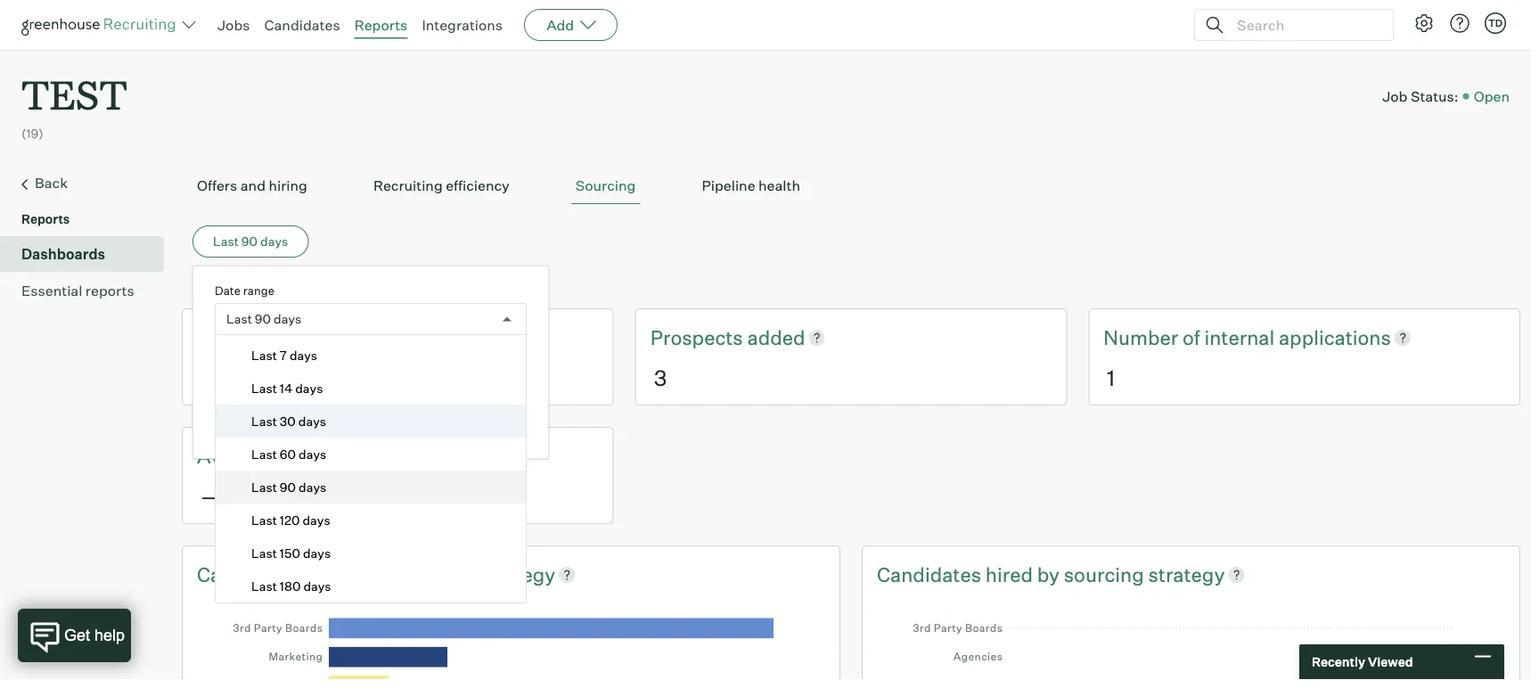 Task type: locate. For each thing, give the bounding box(es) containing it.
time down last 30 days
[[277, 443, 318, 468]]

internal
[[1205, 325, 1275, 350]]

to up last 60 days
[[287, 420, 299, 435]]

test link
[[21, 50, 127, 124]]

(19)
[[21, 125, 44, 141]]

0 vertical spatial added
[[747, 325, 805, 350]]

time up source
[[355, 420, 381, 435]]

1 vertical spatial added
[[306, 562, 364, 586]]

0 horizontal spatial strategy
[[479, 562, 555, 586]]

last left 150
[[251, 545, 277, 561]]

period
[[384, 420, 421, 435]]

2 vertical spatial last 90 days
[[251, 479, 327, 495]]

aug 4 - nov 2, 2023
[[193, 281, 312, 296]]

tab list
[[193, 168, 1510, 204]]

1 vertical spatial added link
[[306, 561, 368, 588]]

0 vertical spatial 30
[[282, 314, 298, 330]]

candidates added
[[197, 562, 368, 586]]

aug
[[193, 281, 217, 296]]

1 vertical spatial 30
[[280, 413, 296, 429]]

0 vertical spatial 90
[[241, 234, 258, 249]]

30 for next
[[282, 314, 298, 330]]

last 90 days inside last 90 days button
[[213, 234, 288, 249]]

1 horizontal spatial reports
[[354, 16, 408, 34]]

average link
[[197, 442, 277, 470]]

xychart image for added
[[222, 605, 800, 680]]

08/04/2023
[[226, 380, 300, 396]]

of link
[[1183, 324, 1205, 351]]

1 horizontal spatial added
[[747, 325, 805, 350]]

90 down 60
[[280, 479, 296, 495]]

2 xychart image from the left
[[902, 605, 1481, 680]]

90 up nov
[[241, 234, 258, 249]]

7
[[280, 347, 287, 363]]

0 horizontal spatial reports
[[21, 211, 70, 227]]

last up '4'
[[213, 234, 239, 249]]

strategy link
[[479, 561, 555, 588], [1149, 561, 1225, 588]]

added
[[747, 325, 805, 350], [306, 562, 364, 586]]

source
[[346, 443, 408, 468]]

job
[[1383, 87, 1408, 105]]

date range
[[215, 283, 274, 297]]

30 right next
[[282, 314, 298, 330]]

1 horizontal spatial strategy
[[1149, 562, 1225, 586]]

number of internal
[[1104, 325, 1279, 350]]

1 horizontal spatial strategy link
[[1149, 561, 1225, 588]]

submitted link
[[284, 324, 378, 351]]

to down previous
[[323, 443, 341, 468]]

time link
[[277, 442, 323, 470]]

last 150 days
[[251, 545, 331, 561]]

internal link
[[1205, 324, 1279, 351]]

last left 120
[[251, 512, 277, 528]]

candidates down 150
[[197, 562, 301, 586]]

td
[[1489, 17, 1503, 29]]

0 horizontal spatial strategy link
[[479, 561, 555, 588]]

pipeline health
[[702, 177, 800, 195]]

4
[[220, 281, 229, 296]]

2 strategy from the left
[[1149, 562, 1225, 586]]

90 down "range"
[[255, 311, 271, 327]]

14
[[280, 380, 293, 396]]

candidates right jobs link
[[264, 16, 340, 34]]

time
[[355, 420, 381, 435], [277, 443, 318, 468]]

1 xychart image from the left
[[222, 605, 800, 680]]

td button
[[1485, 12, 1506, 34]]

0 horizontal spatial time
[[277, 443, 318, 468]]

last 90 days down "range"
[[226, 311, 302, 327]]

xychart image
[[222, 605, 800, 680], [902, 605, 1481, 680]]

date
[[215, 283, 241, 297]]

reports down back
[[21, 211, 70, 227]]

to link
[[323, 442, 346, 470]]

last 90 days up nov
[[213, 234, 288, 249]]

1 vertical spatial last 90 days
[[226, 311, 302, 327]]

candidates
[[264, 16, 340, 34], [197, 562, 301, 586], [877, 562, 981, 586]]

1 vertical spatial time
[[277, 443, 318, 468]]

1 horizontal spatial xychart image
[[902, 605, 1481, 680]]

average time to source
[[197, 443, 408, 468]]

1 horizontal spatial to
[[323, 443, 341, 468]]

reports
[[85, 282, 134, 300]]

integrations link
[[422, 16, 503, 34]]

candidates link for hired
[[877, 561, 986, 588]]

nov
[[240, 281, 264, 296]]

by link
[[1037, 561, 1064, 588]]

dashboards
[[21, 245, 105, 263]]

number
[[1104, 325, 1179, 350]]

1 vertical spatial to
[[323, 443, 341, 468]]

candidates hired by sourcing
[[877, 562, 1149, 586]]

prospects
[[650, 325, 747, 350]]

range
[[243, 283, 274, 297]]

last 90 days down last 60 days
[[251, 479, 327, 495]]

job status:
[[1383, 87, 1459, 105]]

reports left 'integrations' link
[[354, 16, 408, 34]]

0 horizontal spatial to
[[287, 420, 299, 435]]

1 horizontal spatial added link
[[747, 324, 805, 351]]

candidates link
[[264, 16, 340, 34], [197, 561, 306, 588], [877, 561, 986, 588]]

recently
[[1312, 654, 1366, 670]]

test (19)
[[21, 68, 127, 141]]

back link
[[21, 172, 157, 195]]

strategy for first strategy link from the right
[[1149, 562, 1225, 586]]

date
[[245, 352, 269, 366]]

open
[[1474, 87, 1510, 105]]

last 180 days
[[251, 578, 331, 594]]

0 vertical spatial to
[[287, 420, 299, 435]]

added link
[[747, 324, 805, 351], [306, 561, 368, 588]]

1 vertical spatial reports
[[21, 211, 70, 227]]

2,
[[266, 281, 278, 296]]

1 vertical spatial 90
[[255, 311, 271, 327]]

candidates left hired
[[877, 562, 981, 586]]

0 horizontal spatial xychart image
[[222, 605, 800, 680]]

last 14 days
[[251, 380, 323, 396]]

next 30 days
[[251, 314, 328, 330]]

1 horizontal spatial time
[[355, 420, 381, 435]]

prospects link
[[650, 324, 747, 351]]

Search text field
[[1233, 12, 1377, 38]]

recruiting
[[373, 177, 443, 195]]

last 90 days
[[213, 234, 288, 249], [226, 311, 302, 327], [251, 479, 327, 495]]

30 up 60
[[280, 413, 296, 429]]

pipeline health button
[[697, 168, 805, 204]]

days
[[260, 234, 288, 249], [274, 311, 302, 327], [301, 314, 328, 330], [290, 347, 317, 363], [295, 380, 323, 396], [298, 413, 326, 429], [299, 446, 327, 462], [299, 479, 327, 495], [303, 512, 330, 528], [303, 545, 331, 561], [303, 578, 331, 594]]

recruiting efficiency
[[373, 177, 510, 195]]

1 strategy from the left
[[479, 562, 555, 586]]

1 strategy link from the left
[[479, 561, 555, 588]]

essential
[[21, 282, 82, 300]]

last inside button
[[213, 234, 239, 249]]

30
[[282, 314, 298, 330], [280, 413, 296, 429]]

0 vertical spatial last 90 days
[[213, 234, 288, 249]]



Task type: describe. For each thing, give the bounding box(es) containing it.
integrations
[[422, 16, 503, 34]]

compare
[[231, 420, 284, 435]]

60
[[280, 446, 296, 462]]

recruiting efficiency button
[[369, 168, 514, 204]]

efficiency
[[446, 177, 510, 195]]

status:
[[1411, 87, 1459, 105]]

last down "date range"
[[226, 311, 252, 327]]

average
[[197, 443, 273, 468]]

number link
[[1104, 324, 1183, 351]]

2023
[[280, 281, 312, 296]]

hired
[[986, 562, 1033, 586]]

days inside last 90 days button
[[260, 234, 288, 249]]

2 strategy link from the left
[[1149, 561, 1225, 588]]

0 vertical spatial added link
[[747, 324, 805, 351]]

next
[[251, 314, 279, 330]]

and
[[240, 177, 266, 195]]

2 vertical spatial 90
[[280, 479, 296, 495]]

applications
[[1279, 325, 1391, 350]]

recently viewed
[[1312, 654, 1413, 670]]

Compare to previous time period checkbox
[[215, 420, 226, 432]]

0 vertical spatial reports
[[354, 16, 408, 34]]

referrals link
[[197, 324, 284, 351]]

120
[[280, 512, 300, 528]]

compare to previous time period
[[231, 420, 421, 435]]

last left 7
[[251, 347, 277, 363]]

jobs link
[[218, 16, 250, 34]]

submitted
[[284, 325, 378, 350]]

greenhouse recruiting image
[[21, 14, 182, 36]]

start
[[215, 352, 242, 366]]

offers and hiring
[[197, 177, 307, 195]]

configure image
[[1414, 12, 1435, 34]]

applications link
[[1279, 324, 1391, 351]]

last 7 days
[[251, 347, 317, 363]]

sourcing link
[[1064, 561, 1149, 588]]

reports link
[[354, 16, 408, 34]]

candidates for candidates hired by sourcing
[[877, 562, 981, 586]]

jobs
[[218, 16, 250, 34]]

td button
[[1482, 9, 1510, 37]]

last left 14
[[251, 380, 277, 396]]

test
[[21, 68, 127, 120]]

offers
[[197, 177, 237, 195]]

sourcing
[[576, 177, 636, 195]]

by
[[1037, 562, 1060, 586]]

health
[[759, 177, 800, 195]]

add
[[547, 16, 574, 34]]

of
[[1183, 325, 1200, 350]]

last left 180
[[251, 578, 277, 594]]

last 90 days button
[[193, 226, 309, 258]]

essential reports
[[21, 282, 134, 300]]

hiring
[[269, 177, 307, 195]]

0 vertical spatial time
[[355, 420, 381, 435]]

sourcing button
[[571, 168, 640, 204]]

strategy for 2nd strategy link from the right
[[479, 562, 555, 586]]

xychart image for hired
[[902, 605, 1481, 680]]

sourcing
[[1064, 562, 1144, 586]]

dashboards link
[[21, 244, 157, 265]]

add button
[[524, 9, 618, 41]]

essential reports link
[[21, 280, 157, 301]]

candidates link for added
[[197, 561, 306, 588]]

hired link
[[986, 561, 1037, 588]]

start date
[[215, 352, 269, 366]]

viewed
[[1368, 654, 1413, 670]]

-
[[231, 281, 237, 296]]

previous
[[302, 420, 352, 435]]

last down 08/04/2023
[[251, 413, 277, 429]]

1
[[1107, 364, 1115, 391]]

candidates for candidates
[[264, 16, 340, 34]]

offers and hiring button
[[193, 168, 312, 204]]

180
[[280, 578, 301, 594]]

referrals
[[197, 325, 284, 350]]

last 60 days
[[251, 446, 327, 462]]

0 horizontal spatial added
[[306, 562, 364, 586]]

source link
[[346, 442, 408, 470]]

candidates for candidates added
[[197, 562, 301, 586]]

pipeline
[[702, 177, 756, 195]]

3
[[654, 364, 667, 391]]

last left 60
[[251, 446, 277, 462]]

tab list containing offers and hiring
[[193, 168, 1510, 204]]

90 inside button
[[241, 234, 258, 249]]

—
[[201, 483, 222, 509]]

0 horizontal spatial added link
[[306, 561, 368, 588]]

30 for last
[[280, 413, 296, 429]]

last down last 60 days
[[251, 479, 277, 495]]

last 30 days
[[251, 413, 326, 429]]

last 120 days
[[251, 512, 330, 528]]

150
[[280, 545, 300, 561]]



Task type: vqa. For each thing, say whether or not it's contained in the screenshot.
Dashboards at top left
yes



